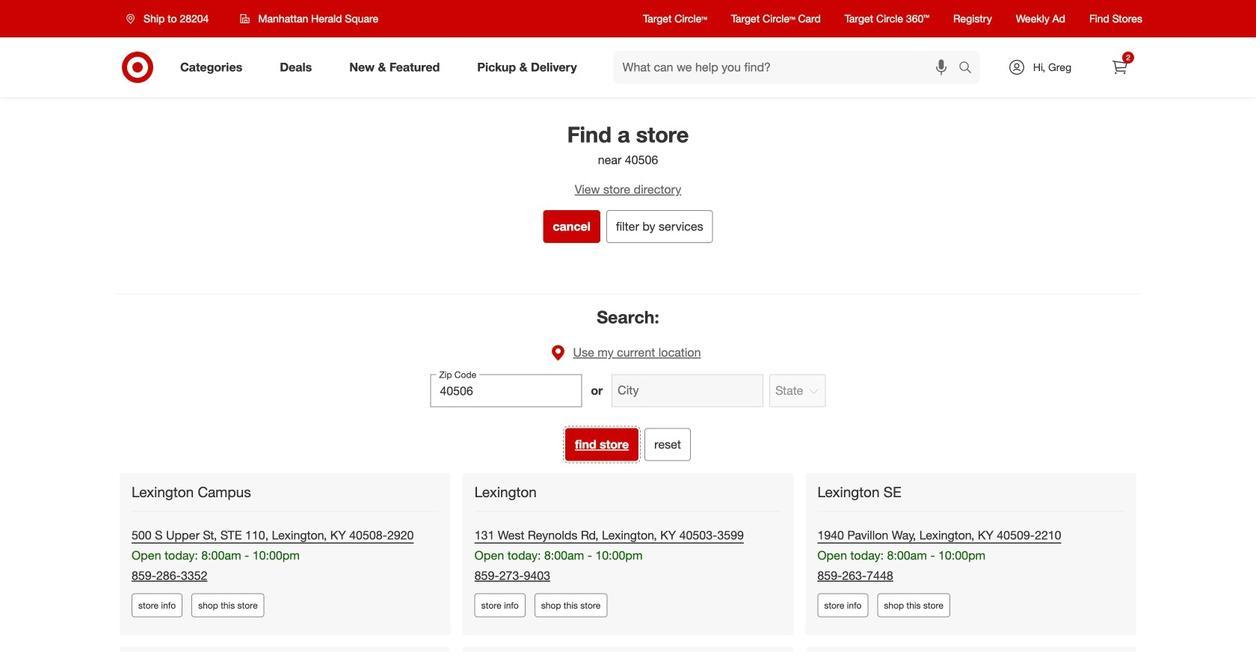 Task type: describe. For each thing, give the bounding box(es) containing it.
What can we help you find? suggestions appear below search field
[[614, 51, 963, 84]]



Task type: vqa. For each thing, say whether or not it's contained in the screenshot.
text field
yes



Task type: locate. For each thing, give the bounding box(es) containing it.
None text field
[[612, 375, 764, 407]]

None text field
[[430, 375, 582, 407]]



